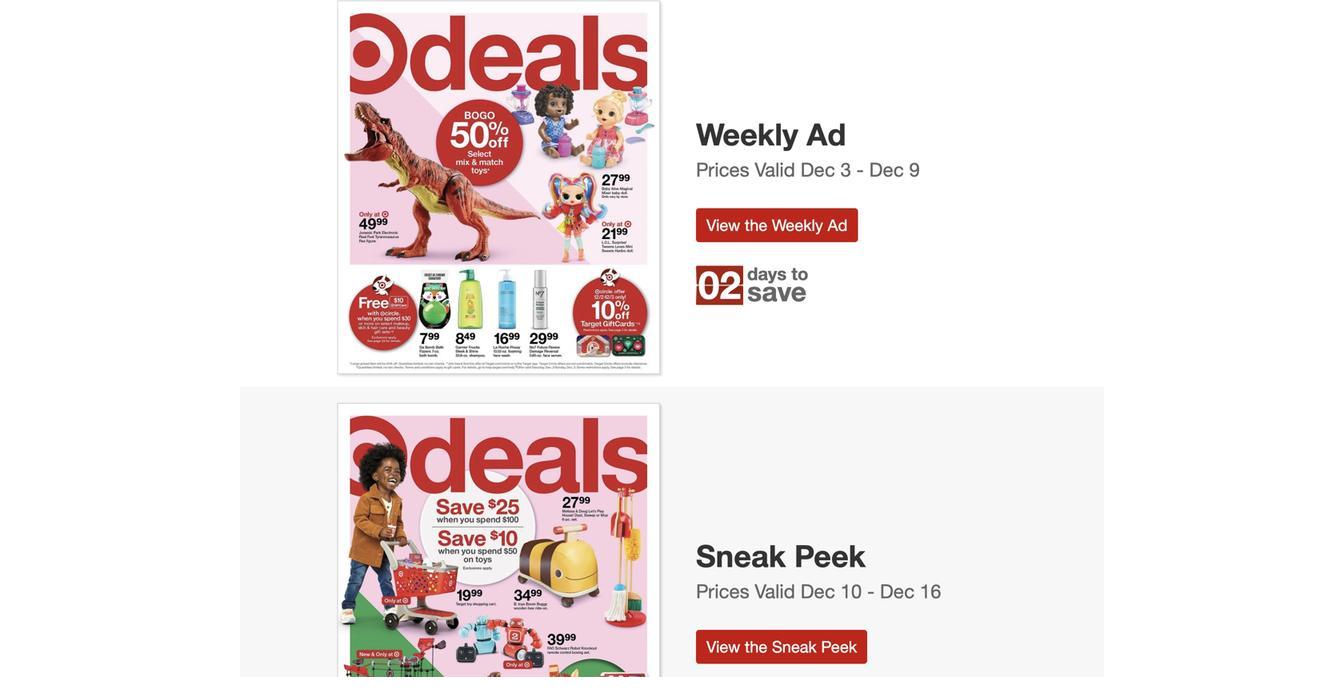 Task type: describe. For each thing, give the bounding box(es) containing it.
- for ad
[[857, 158, 864, 181]]

view for view the sneak peek
[[706, 638, 740, 657]]

days
[[747, 263, 787, 284]]

weekly inside weekly ad prices valid dec 3 - dec 9
[[696, 116, 798, 153]]

sneak inside button
[[772, 638, 817, 657]]

weekly ad prices valid dec 3 - dec 9
[[696, 116, 920, 181]]

- for peek
[[867, 580, 875, 603]]

peek inside sneak peek prices valid dec 10 - dec 16
[[794, 538, 866, 575]]

view the weekly ad image
[[337, 0, 660, 374]]

prices for sneak peek
[[696, 580, 749, 603]]

view the sneak peek image
[[337, 403, 660, 678]]

view for view the weekly ad
[[706, 215, 740, 235]]

peek inside button
[[821, 638, 857, 657]]

sneak peek prices valid dec 10 - dec 16
[[696, 538, 941, 603]]

view the sneak peek
[[706, 638, 857, 657]]

dec left the 16
[[880, 580, 915, 603]]

9
[[909, 158, 920, 181]]

view the sneak peek button
[[696, 630, 867, 664]]

ad inside weekly ad prices valid dec 3 - dec 9
[[807, 116, 846, 153]]

dec left 9
[[869, 158, 904, 181]]



Task type: vqa. For each thing, say whether or not it's contained in the screenshot.
Terms LINK
no



Task type: locate. For each thing, give the bounding box(es) containing it.
peek down '10'
[[821, 638, 857, 657]]

1 view from the top
[[706, 215, 740, 235]]

valid
[[755, 158, 795, 181], [755, 580, 795, 603]]

1 vertical spatial peek
[[821, 638, 857, 657]]

dec left '10'
[[801, 580, 835, 603]]

ad down 3
[[828, 215, 848, 235]]

prices inside weekly ad prices valid dec 3 - dec 9
[[696, 158, 749, 181]]

- right '10'
[[867, 580, 875, 603]]

1 vertical spatial valid
[[755, 580, 795, 603]]

1 vertical spatial view
[[706, 638, 740, 657]]

the inside button
[[745, 215, 768, 235]]

sneak
[[696, 538, 786, 575], [772, 638, 817, 657]]

1 prices from the top
[[696, 158, 749, 181]]

ad up 3
[[807, 116, 846, 153]]

prices for weekly ad
[[696, 158, 749, 181]]

view inside button
[[706, 638, 740, 657]]

10
[[841, 580, 862, 603]]

ad inside button
[[828, 215, 848, 235]]

dec
[[801, 158, 835, 181], [869, 158, 904, 181], [801, 580, 835, 603], [880, 580, 915, 603]]

2 prices from the top
[[696, 580, 749, 603]]

valid up the view the weekly ad on the right
[[755, 158, 795, 181]]

1 vertical spatial ad
[[828, 215, 848, 235]]

view the weekly ad button
[[696, 208, 858, 242]]

2 valid from the top
[[755, 580, 795, 603]]

valid inside weekly ad prices valid dec 3 - dec 9
[[755, 158, 795, 181]]

0 vertical spatial peek
[[794, 538, 866, 575]]

1 vertical spatial prices
[[696, 580, 749, 603]]

dec left 3
[[801, 158, 835, 181]]

0 vertical spatial view
[[706, 215, 740, 235]]

to
[[792, 263, 808, 284]]

view
[[706, 215, 740, 235], [706, 638, 740, 657]]

sneak inside sneak peek prices valid dec 10 - dec 16
[[696, 538, 786, 575]]

- right 3
[[857, 158, 864, 181]]

the
[[745, 215, 768, 235], [745, 638, 768, 657]]

16
[[920, 580, 941, 603]]

peek
[[794, 538, 866, 575], [821, 638, 857, 657]]

1 horizontal spatial -
[[867, 580, 875, 603]]

0 vertical spatial -
[[857, 158, 864, 181]]

-
[[857, 158, 864, 181], [867, 580, 875, 603]]

1 vertical spatial -
[[867, 580, 875, 603]]

2 the from the top
[[745, 638, 768, 657]]

02 days to
[[698, 261, 808, 308]]

the inside button
[[745, 638, 768, 657]]

valid inside sneak peek prices valid dec 10 - dec 16
[[755, 580, 795, 603]]

3
[[841, 158, 851, 181]]

- inside sneak peek prices valid dec 10 - dec 16
[[867, 580, 875, 603]]

0 vertical spatial prices
[[696, 158, 749, 181]]

0 vertical spatial sneak
[[696, 538, 786, 575]]

weekly
[[696, 116, 798, 153], [772, 215, 823, 235]]

02
[[698, 261, 741, 308]]

ad
[[807, 116, 846, 153], [828, 215, 848, 235]]

1 vertical spatial sneak
[[772, 638, 817, 657]]

0 vertical spatial ad
[[807, 116, 846, 153]]

view the weekly ad
[[706, 215, 848, 235]]

prices inside sneak peek prices valid dec 10 - dec 16
[[696, 580, 749, 603]]

1 vertical spatial weekly
[[772, 215, 823, 235]]

2 view from the top
[[706, 638, 740, 657]]

the for weekly
[[745, 215, 768, 235]]

0 vertical spatial valid
[[755, 158, 795, 181]]

prices
[[696, 158, 749, 181], [696, 580, 749, 603]]

save
[[747, 275, 807, 308]]

1 the from the top
[[745, 215, 768, 235]]

0 horizontal spatial -
[[857, 158, 864, 181]]

view inside button
[[706, 215, 740, 235]]

1 vertical spatial the
[[745, 638, 768, 657]]

weekly inside button
[[772, 215, 823, 235]]

0 vertical spatial weekly
[[696, 116, 798, 153]]

valid for sneak
[[755, 580, 795, 603]]

valid up view the sneak peek
[[755, 580, 795, 603]]

- inside weekly ad prices valid dec 3 - dec 9
[[857, 158, 864, 181]]

peek up '10'
[[794, 538, 866, 575]]

valid for weekly
[[755, 158, 795, 181]]

0 vertical spatial the
[[745, 215, 768, 235]]

the for sneak
[[745, 638, 768, 657]]

1 valid from the top
[[755, 158, 795, 181]]



